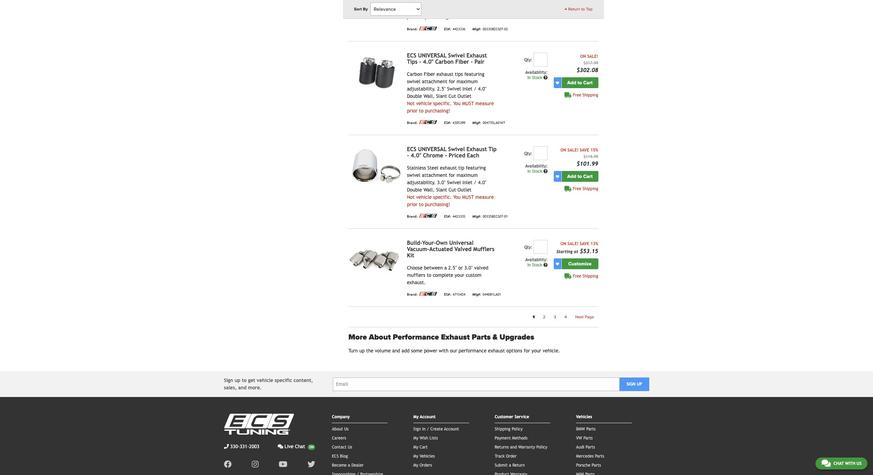 Task type: describe. For each thing, give the bounding box(es) containing it.
4715424
[[453, 293, 466, 297]]

return to top
[[567, 7, 593, 12]]

mfg#: for build-your-own universal vacuum-actuated valved mufflers kit
[[473, 293, 482, 297]]

003358ecs07- for 02
[[483, 27, 505, 31]]

1 horizontal spatial return
[[569, 7, 581, 12]]

my orders
[[414, 464, 432, 468]]

4423336
[[453, 27, 466, 31]]

/ for each
[[474, 180, 477, 186]]

purchasing! for carbon
[[425, 108, 450, 114]]

15%
[[591, 148, 599, 153]]

4.0" inside stainless steel exhaust tip featuring swivel attachment for maximum adjustability. 3.0" swivel inlet / 4.0" double wall, slant cut outlet not vehicle specific. you must measure prior to purchasing!
[[478, 180, 487, 186]]

parts for bmw
[[587, 427, 596, 432]]

attachment for carbon
[[422, 79, 448, 84]]

your inside 'choose between a 2.5" or 3.0" valved mufflers to complete your custom exhaust.'
[[455, 273, 465, 278]]

featuring for each
[[466, 165, 486, 171]]

payment methods
[[495, 436, 528, 441]]

audi parts link
[[576, 445, 595, 450]]

next page link
[[571, 313, 599, 322]]

2 vertical spatial for
[[524, 349, 530, 354]]

contact
[[332, 445, 347, 450]]

inlet for -
[[463, 86, 473, 92]]

shipping for 15%
[[583, 187, 599, 191]]

you for fiber
[[453, 101, 461, 106]]

you inside not vehicle specific. you must measure prior to purchasing!
[[453, 7, 461, 13]]

question circle image for $302.08
[[544, 76, 548, 80]]

mfg#: for ecs universal swivel exhaust tips - 4.0" carbon fiber - pair
[[473, 121, 482, 125]]

turn up the volume and add some power with our performance exhaust options for your vehicle.
[[349, 349, 560, 354]]

ecs tuning image
[[224, 414, 294, 435]]

1
[[533, 315, 535, 320]]

vehicle inside stainless steel exhaust tip featuring swivel attachment for maximum adjustability. 3.0" swivel inlet / 4.0" double wall, slant cut outlet not vehicle specific. you must measure prior to purchasing!
[[416, 195, 432, 200]]

some
[[411, 349, 423, 354]]

1 horizontal spatial account
[[444, 427, 459, 432]]

my vehicles
[[414, 455, 435, 459]]

next page
[[576, 315, 594, 320]]

mfg#: for ecs universal swivel exhaust tip - 4.0" chrome - priced each
[[473, 215, 482, 219]]

about us link
[[332, 427, 349, 432]]

shipping up payment
[[495, 427, 511, 432]]

ecs for ecs universal swivel exhaust tips - 4.0" carbon fiber - pair
[[407, 52, 417, 59]]

a for company
[[348, 464, 350, 468]]

0 horizontal spatial vehicles
[[420, 455, 435, 459]]

vw parts link
[[576, 436, 593, 441]]

1 horizontal spatial your
[[532, 349, 542, 354]]

become a dealer
[[332, 464, 364, 468]]

create
[[431, 427, 443, 432]]

/ for pair
[[474, 86, 477, 92]]

on sale!                         save 13% starting at $53.15
[[557, 242, 599, 255]]

measure for ecs universal swivel exhaust tip - 4.0" chrome - priced each
[[476, 195, 494, 200]]

stainless
[[407, 165, 426, 171]]

on for $302.08
[[581, 54, 586, 59]]

add to wish list image
[[556, 262, 560, 266]]

1 vertical spatial return
[[513, 464, 525, 468]]

01
[[505, 215, 508, 219]]

audi parts
[[576, 445, 595, 450]]

ecs universal swivel exhaust tip - 4.0" chrome - priced each
[[407, 146, 497, 159]]

content,
[[294, 378, 313, 384]]

my for my cart
[[414, 445, 419, 450]]

2 vertical spatial exhaust
[[488, 349, 505, 354]]

1 vertical spatial with
[[846, 462, 856, 467]]

at
[[574, 250, 579, 255]]

ecs - corporate logo image for ecs universal swivel exhaust tips - 4.0" carbon fiber - pair
[[419, 120, 437, 124]]

measure inside not vehicle specific. you must measure prior to purchasing!
[[476, 7, 494, 13]]

outlet for -
[[458, 93, 472, 99]]

my cart link
[[414, 445, 428, 450]]

ecs blog
[[332, 455, 348, 459]]

2 vertical spatial us
[[857, 462, 862, 467]]

2 link
[[539, 313, 550, 322]]

not for ecs universal swivel exhaust tip - 4.0" chrome - priced each
[[407, 195, 415, 200]]

upgrades
[[500, 333, 535, 342]]

maximum for -
[[457, 79, 478, 84]]

add to cart button for $101.99
[[562, 171, 599, 182]]

each
[[467, 152, 480, 159]]

to inside carbon fiber exhaust tips featuring swivel attachment for maximum adjustability. 2.5" swivel inlet / 4.0" double wall, slant cut outlet not vehicle specific. you must measure prior to purchasing!
[[419, 108, 424, 114]]

custom
[[466, 273, 482, 278]]

methods
[[512, 436, 528, 441]]

purchasing! inside not vehicle specific. you must measure prior to purchasing!
[[425, 14, 450, 20]]

3 link
[[550, 313, 561, 322]]

exhaust for tip
[[467, 146, 487, 153]]

availability: for $101.99
[[526, 164, 548, 169]]

complete
[[433, 273, 454, 278]]

es#4305399 - 004735la01kt - ecs universal swivel exhaust tips - 4.0" carbon fiber - pair - carbon fiber exhaust tips featuring swivel attachment for maximum adjustability. 2.5" swivel inlet / 4.0" double wall, slant cut outlet - ecs - audi bmw volkswagen mercedes benz mini porsche image
[[349, 53, 402, 92]]

exhaust for tips
[[467, 52, 487, 59]]

must for priced
[[462, 195, 474, 200]]

swivel for ecs universal swivel exhaust tips - 4.0" carbon fiber - pair
[[407, 79, 421, 84]]

contact us link
[[332, 445, 352, 450]]

1 mfg#: from the top
[[473, 27, 482, 31]]

ecs - corporate logo image for build-your-own universal vacuum-actuated valved mufflers kit
[[419, 292, 437, 296]]

swivel inside the ecs universal swivel exhaust tips - 4.0" carbon fiber - pair
[[448, 52, 465, 59]]

ecs blog link
[[332, 455, 348, 459]]

0 vertical spatial with
[[439, 349, 449, 354]]

you for -
[[453, 195, 461, 200]]

wall, for chrome
[[424, 187, 435, 193]]

3 in stock from the top
[[528, 263, 544, 268]]

purchasing! for chrome
[[425, 202, 450, 208]]

stock for $101.99
[[532, 169, 543, 174]]

a for customer service
[[509, 464, 511, 468]]

on inside the "on sale!                         save 13% starting at $53.15"
[[561, 242, 567, 247]]

parts left &
[[472, 333, 491, 342]]

tip
[[459, 165, 465, 171]]

a inside 'choose between a 2.5" or 3.0" valved mufflers to complete your custom exhaust.'
[[445, 265, 447, 271]]

my wish lists
[[414, 436, 438, 441]]

$119.99
[[584, 155, 599, 159]]

swivel inside carbon fiber exhaust tips featuring swivel attachment for maximum adjustability. 2.5" swivel inlet / 4.0" double wall, slant cut outlet not vehicle specific. you must measure prior to purchasing!
[[447, 86, 461, 92]]

customize
[[569, 261, 592, 267]]

to inside 'choose between a 2.5" or 3.0" valved mufflers to complete your custom exhaust.'
[[427, 273, 432, 278]]

sort by
[[354, 7, 368, 12]]

Email email field
[[333, 378, 620, 392]]

3.0" inside stainless steel exhaust tip featuring swivel attachment for maximum adjustability. 3.0" swivel inlet / 4.0" double wall, slant cut outlet not vehicle specific. you must measure prior to purchasing!
[[437, 180, 446, 186]]

vw
[[576, 436, 582, 441]]

my for my wish lists
[[414, 436, 419, 441]]

2 vertical spatial /
[[427, 427, 429, 432]]

qty: for build-your-own universal vacuum-actuated valved mufflers kit
[[525, 245, 533, 250]]

my for my vehicles
[[414, 455, 419, 459]]

0 vertical spatial about
[[369, 333, 391, 342]]

page
[[585, 315, 594, 320]]

sign in / create account link
[[414, 427, 459, 432]]

the
[[366, 349, 374, 354]]

by
[[363, 7, 368, 12]]

priced
[[449, 152, 466, 159]]

in for ecs universal swivel exhaust tips - 4.0" carbon fiber - pair
[[528, 75, 531, 80]]

mercedes parts
[[576, 455, 605, 459]]

my orders link
[[414, 464, 432, 468]]

comments image
[[278, 445, 283, 450]]

double for ecs universal swivel exhaust tips - 4.0" carbon fiber - pair
[[407, 93, 422, 99]]

2.5" inside 'choose between a 2.5" or 3.0" valved mufflers to complete your custom exhaust.'
[[449, 265, 457, 271]]

become
[[332, 464, 347, 468]]

4
[[565, 315, 567, 320]]

or
[[459, 265, 463, 271]]

vacuum-
[[407, 246, 430, 253]]

specific
[[275, 378, 292, 384]]

carbon fiber exhaust tips featuring swivel attachment for maximum adjustability. 2.5" swivel inlet / 4.0" double wall, slant cut outlet not vehicle specific. you must measure prior to purchasing!
[[407, 72, 494, 114]]

up for the
[[360, 349, 365, 354]]

outlet for priced
[[458, 187, 472, 193]]

003358ecs07- for 01
[[483, 215, 505, 219]]

power
[[424, 349, 438, 354]]

mercedes parts link
[[576, 455, 605, 459]]

options
[[507, 349, 523, 354]]

mufflers
[[473, 246, 495, 253]]

own
[[436, 240, 448, 247]]

for for -
[[449, 173, 455, 178]]

fiber inside carbon fiber exhaust tips featuring swivel attachment for maximum adjustability. 2.5" swivel inlet / 4.0" double wall, slant cut outlet not vehicle specific. you must measure prior to purchasing!
[[424, 72, 435, 77]]

add to wish list image for $101.99
[[556, 175, 560, 178]]

prior inside not vehicle specific. you must measure prior to purchasing!
[[407, 14, 418, 20]]

mfg#: 003358ecs07-01
[[473, 215, 508, 219]]

build-your-own universal vacuum-actuated valved mufflers kit link
[[407, 240, 495, 259]]

caret up image
[[565, 7, 567, 11]]

swivel inside stainless steel exhaust tip featuring swivel attachment for maximum adjustability. 3.0" swivel inlet / 4.0" double wall, slant cut outlet not vehicle specific. you must measure prior to purchasing!
[[447, 180, 461, 186]]

to inside not vehicle specific. you must measure prior to purchasing!
[[419, 14, 424, 20]]

my vehicles link
[[414, 455, 435, 459]]

004735la01kt
[[483, 121, 506, 125]]

es#4715424 - 044081la01 - build-your-own universal vacuum-actuated valved mufflers kit  - choose between a 2.5" or 3.0" valved mufflers to complete your custom exhaust. - ecs - audi bmw volkswagen mercedes benz mini porsche image
[[349, 240, 402, 280]]

free for $302.08
[[573, 93, 582, 98]]

stock for $302.08
[[532, 75, 543, 80]]

sign for sign up
[[627, 382, 636, 387]]

in stock for $302.08
[[528, 75, 544, 80]]

- up stainless
[[407, 152, 409, 159]]

audi
[[576, 445, 585, 450]]

4.0" inside ecs universal swivel exhaust tip - 4.0" chrome - priced each
[[411, 152, 422, 159]]

payment
[[495, 436, 511, 441]]

add to cart button for $302.08
[[562, 77, 599, 88]]

on sale!                         save 15% $119.99 $101.99
[[561, 148, 599, 167]]

prior for ecs universal swivel exhaust tip - 4.0" chrome - priced each
[[407, 202, 418, 208]]

valved
[[475, 265, 489, 271]]

02
[[505, 27, 508, 31]]

1 es#: from the top
[[444, 27, 452, 31]]

wall, for carbon
[[424, 93, 435, 99]]

1 horizontal spatial chat
[[834, 462, 844, 467]]

0 vertical spatial account
[[420, 415, 436, 420]]

volume
[[375, 349, 391, 354]]

1 horizontal spatial policy
[[537, 445, 548, 450]]

bmw parts link
[[576, 427, 596, 432]]

es#: 4423336
[[444, 27, 466, 31]]

vehicle inside not vehicle specific. you must measure prior to purchasing!
[[416, 7, 432, 13]]

fiber inside the ecs universal swivel exhaust tips - 4.0" carbon fiber - pair
[[456, 59, 469, 65]]

more.
[[248, 385, 262, 391]]

company
[[332, 415, 350, 420]]

cut for -
[[449, 187, 456, 193]]

4.0" inside carbon fiber exhaust tips featuring swivel attachment for maximum adjustability. 2.5" swivel inlet / 4.0" double wall, slant cut outlet not vehicle specific. you must measure prior to purchasing!
[[478, 86, 487, 92]]

- left 'priced'
[[445, 152, 447, 159]]

submit
[[495, 464, 508, 468]]

service
[[515, 415, 529, 420]]

universal
[[450, 240, 474, 247]]



Task type: vqa. For each thing, say whether or not it's contained in the screenshot.


Task type: locate. For each thing, give the bounding box(es) containing it.
2 measure from the top
[[476, 101, 494, 106]]

free down $101.99 at the top of the page
[[573, 187, 582, 191]]

parts for mercedes
[[595, 455, 605, 459]]

1 vertical spatial exhaust
[[467, 146, 487, 153]]

4.0"
[[423, 59, 434, 65], [478, 86, 487, 92], [411, 152, 422, 159], [478, 180, 487, 186]]

on sale! $317.99 $302.08
[[577, 54, 599, 74]]

0 vertical spatial universal
[[418, 52, 447, 59]]

1 horizontal spatial up
[[360, 349, 365, 354]]

1 vertical spatial cut
[[449, 187, 456, 193]]

2 horizontal spatial sign
[[627, 382, 636, 387]]

measure for ecs universal swivel exhaust tips - 4.0" carbon fiber - pair
[[476, 101, 494, 106]]

2 not from the top
[[407, 101, 415, 106]]

swivel down tips
[[407, 79, 421, 84]]

3 purchasing! from the top
[[425, 202, 450, 208]]

1 vertical spatial not
[[407, 101, 415, 106]]

adjustability. inside carbon fiber exhaust tips featuring swivel attachment for maximum adjustability. 2.5" swivel inlet / 4.0" double wall, slant cut outlet not vehicle specific. you must measure prior to purchasing!
[[407, 86, 436, 92]]

submit a return link
[[495, 464, 525, 468]]

mercedes
[[576, 455, 594, 459]]

ecs - corporate logo image left 'es#: 4423336'
[[419, 27, 437, 30]]

0 horizontal spatial fiber
[[424, 72, 435, 77]]

es#: 4305399
[[444, 121, 466, 125]]

chat right comments icon
[[834, 462, 844, 467]]

2.5" down the ecs universal swivel exhaust tips - 4.0" carbon fiber - pair
[[437, 86, 446, 92]]

question circle image
[[544, 76, 548, 80], [544, 263, 548, 268]]

1 measure from the top
[[476, 7, 494, 13]]

3 free shipping from the top
[[573, 274, 599, 279]]

twitter logo image
[[308, 461, 315, 469]]

3 measure from the top
[[476, 195, 494, 200]]

brand: for ecs universal swivel exhaust tip - 4.0" chrome - priced each
[[407, 215, 418, 219]]

1 vertical spatial add to cart button
[[562, 171, 599, 182]]

1 vertical spatial us
[[348, 445, 352, 450]]

es#: left the 4715424
[[444, 293, 452, 297]]

qty:
[[525, 58, 533, 62], [525, 151, 533, 156], [525, 245, 533, 250]]

0 vertical spatial on
[[581, 54, 586, 59]]

0 vertical spatial return
[[569, 7, 581, 12]]

universal for carbon
[[418, 52, 447, 59]]

0 vertical spatial free
[[573, 93, 582, 98]]

outlet inside stainless steel exhaust tip featuring swivel attachment for maximum adjustability. 3.0" swivel inlet / 4.0" double wall, slant cut outlet not vehicle specific. you must measure prior to purchasing!
[[458, 187, 472, 193]]

es#: left the '4423336'
[[444, 27, 452, 31]]

5 my from the top
[[414, 464, 419, 468]]

1 vertical spatial inlet
[[463, 180, 473, 186]]

prior inside stainless steel exhaust tip featuring swivel attachment for maximum adjustability. 3.0" swivel inlet / 4.0" double wall, slant cut outlet not vehicle specific. you must measure prior to purchasing!
[[407, 202, 418, 208]]

0 vertical spatial add to cart button
[[562, 77, 599, 88]]

add to cart for $302.08
[[568, 80, 593, 86]]

3 es#: from the top
[[444, 215, 452, 219]]

add for $302.08
[[568, 80, 577, 86]]

330-
[[230, 444, 240, 450]]

0 vertical spatial you
[[453, 7, 461, 13]]

1 wall, from the top
[[424, 93, 435, 99]]

featuring inside stainless steel exhaust tip featuring swivel attachment for maximum adjustability. 3.0" swivel inlet / 4.0" double wall, slant cut outlet not vehicle specific. you must measure prior to purchasing!
[[466, 165, 486, 171]]

cut down tips
[[449, 93, 456, 99]]

1 vertical spatial exhaust
[[440, 165, 457, 171]]

must up the '4423336'
[[462, 7, 474, 13]]

2 cut from the top
[[449, 187, 456, 193]]

/
[[474, 86, 477, 92], [474, 180, 477, 186], [427, 427, 429, 432]]

0 vertical spatial your
[[455, 273, 465, 278]]

1 horizontal spatial 2.5"
[[449, 265, 457, 271]]

pair
[[475, 59, 485, 65]]

2 in stock from the top
[[528, 169, 544, 174]]

availability: for $302.08
[[526, 70, 548, 75]]

2 horizontal spatial a
[[509, 464, 511, 468]]

1 vertical spatial carbon
[[407, 72, 423, 77]]

0 vertical spatial and
[[392, 349, 400, 354]]

0 vertical spatial ecs
[[407, 52, 417, 59]]

4305399
[[453, 121, 466, 125]]

3 you from the top
[[453, 195, 461, 200]]

2 vertical spatial qty:
[[525, 245, 533, 250]]

1 vertical spatial you
[[453, 101, 461, 106]]

0 vertical spatial featuring
[[465, 72, 485, 77]]

2 must from the top
[[462, 101, 474, 106]]

on
[[581, 54, 586, 59], [561, 148, 567, 153], [561, 242, 567, 247]]

chat with us link
[[816, 458, 868, 470]]

1 vertical spatial availability:
[[526, 164, 548, 169]]

/ inside carbon fiber exhaust tips featuring swivel attachment for maximum adjustability. 2.5" swivel inlet / 4.0" double wall, slant cut outlet not vehicle specific. you must measure prior to purchasing!
[[474, 86, 477, 92]]

inlet for priced
[[463, 180, 473, 186]]

1 vertical spatial question circle image
[[544, 263, 548, 268]]

4.0" down pair
[[478, 86, 487, 92]]

2 vertical spatial exhaust
[[441, 333, 470, 342]]

choose between a 2.5" or 3.0" valved mufflers to complete your custom exhaust.
[[407, 265, 489, 286]]

1 003358ecs07- from the top
[[483, 27, 505, 31]]

to inside stainless steel exhaust tip featuring swivel attachment for maximum adjustability. 3.0" swivel inlet / 4.0" double wall, slant cut outlet not vehicle specific. you must measure prior to purchasing!
[[419, 202, 424, 208]]

outlet down tips
[[458, 93, 472, 99]]

0 vertical spatial 003358ecs07-
[[483, 27, 505, 31]]

/ inside stainless steel exhaust tip featuring swivel attachment for maximum adjustability. 3.0" swivel inlet / 4.0" double wall, slant cut outlet not vehicle specific. you must measure prior to purchasing!
[[474, 180, 477, 186]]

for down 'priced'
[[449, 173, 455, 178]]

0 horizontal spatial account
[[420, 415, 436, 420]]

more about performance exhaust parts & upgrades
[[349, 333, 535, 342]]

3 specific. from the top
[[433, 195, 452, 200]]

sale! inside "on sale!                         save 15% $119.99 $101.99"
[[568, 148, 579, 153]]

ecs - corporate logo image left the "es#: 4305399" on the right top of page
[[419, 120, 437, 124]]

between
[[424, 265, 443, 271]]

about up 'careers' link
[[332, 427, 343, 432]]

0 vertical spatial specific.
[[433, 7, 452, 13]]

2 brand: from the top
[[407, 121, 418, 125]]

maximum down the tip
[[457, 173, 478, 178]]

2 wall, from the top
[[424, 187, 435, 193]]

attachment inside stainless steel exhaust tip featuring swivel attachment for maximum adjustability. 3.0" swivel inlet / 4.0" double wall, slant cut outlet not vehicle specific. you must measure prior to purchasing!
[[422, 173, 448, 178]]

carbon down tips
[[407, 72, 423, 77]]

comments image
[[822, 460, 831, 468]]

in for ecs universal swivel exhaust tip - 4.0" chrome - priced each
[[528, 169, 531, 174]]

0 vertical spatial swivel
[[407, 79, 421, 84]]

2 add to wish list image from the top
[[556, 175, 560, 178]]

us for contact us
[[348, 445, 352, 450]]

1 vertical spatial about
[[332, 427, 343, 432]]

1 vertical spatial adjustability.
[[407, 180, 436, 186]]

brand: for ecs universal swivel exhaust tips - 4.0" carbon fiber - pair
[[407, 121, 418, 125]]

on for $101.99
[[561, 148, 567, 153]]

2 qty: from the top
[[525, 151, 533, 156]]

account up sign in / create account
[[420, 415, 436, 420]]

specific. for carbon
[[433, 101, 452, 106]]

3 free from the top
[[573, 274, 582, 279]]

1 outlet from the top
[[458, 93, 472, 99]]

you inside stainless steel exhaust tip featuring swivel attachment for maximum adjustability. 3.0" swivel inlet / 4.0" double wall, slant cut outlet not vehicle specific. you must measure prior to purchasing!
[[453, 195, 461, 200]]

0 vertical spatial chat
[[295, 444, 305, 450]]

cart for $101.99
[[584, 174, 593, 180]]

inlet inside carbon fiber exhaust tips featuring swivel attachment for maximum adjustability. 2.5" swivel inlet / 4.0" double wall, slant cut outlet not vehicle specific. you must measure prior to purchasing!
[[463, 86, 473, 92]]

us for about us
[[344, 427, 349, 432]]

- right tips
[[419, 59, 421, 65]]

sale! inside on sale! $317.99 $302.08
[[588, 54, 599, 59]]

on inside on sale! $317.99 $302.08
[[581, 54, 586, 59]]

specific. inside stainless steel exhaust tip featuring swivel attachment for maximum adjustability. 3.0" swivel inlet / 4.0" double wall, slant cut outlet not vehicle specific. you must measure prior to purchasing!
[[433, 195, 452, 200]]

purchasing! up the "es#: 4305399" on the right top of page
[[425, 108, 450, 114]]

our
[[450, 349, 457, 354]]

2 availability: from the top
[[526, 164, 548, 169]]

2 swivel from the top
[[407, 173, 421, 178]]

1 vertical spatial slant
[[436, 187, 447, 193]]

2 prior from the top
[[407, 108, 418, 114]]

mfg#: right 4423335
[[473, 215, 482, 219]]

track order
[[495, 455, 517, 459]]

prior
[[407, 14, 418, 20], [407, 108, 418, 114], [407, 202, 418, 208]]

ecs
[[407, 52, 417, 59], [407, 146, 417, 153], [332, 455, 339, 459]]

my wish lists link
[[414, 436, 438, 441]]

chat right live
[[295, 444, 305, 450]]

wall,
[[424, 93, 435, 99], [424, 187, 435, 193]]

maximum for priced
[[457, 173, 478, 178]]

swivel for ecs universal swivel exhaust tip - 4.0" chrome - priced each
[[407, 173, 421, 178]]

featuring down the each
[[466, 165, 486, 171]]

stock
[[532, 75, 543, 80], [532, 169, 543, 174], [532, 263, 543, 268]]

in stock for $101.99
[[528, 169, 544, 174]]

ecs universal swivel exhaust tip - 4.0" chrome - priced each link
[[407, 146, 497, 159]]

2 outlet from the top
[[458, 187, 472, 193]]

0 vertical spatial for
[[449, 79, 455, 84]]

1 purchasing! from the top
[[425, 14, 450, 20]]

payment methods link
[[495, 436, 528, 441]]

ecs - corporate logo image for ecs universal swivel exhaust tip - 4.0" chrome - priced each
[[419, 214, 437, 218]]

2 vertical spatial specific.
[[433, 195, 452, 200]]

1 in stock from the top
[[528, 75, 544, 80]]

2 vertical spatial ecs
[[332, 455, 339, 459]]

1 vertical spatial cart
[[584, 174, 593, 180]]

maximum inside carbon fiber exhaust tips featuring swivel attachment for maximum adjustability. 2.5" swivel inlet / 4.0" double wall, slant cut outlet not vehicle specific. you must measure prior to purchasing!
[[457, 79, 478, 84]]

question circle image for 13%
[[544, 263, 548, 268]]

shipping down customize link
[[583, 274, 599, 279]]

3.0"
[[437, 180, 446, 186], [465, 265, 473, 271]]

es#: for mufflers
[[444, 293, 452, 297]]

2 vertical spatial not
[[407, 195, 415, 200]]

1 add from the top
[[568, 80, 577, 86]]

3 prior from the top
[[407, 202, 418, 208]]

purchasing! inside carbon fiber exhaust tips featuring swivel attachment for maximum adjustability. 2.5" swivel inlet / 4.0" double wall, slant cut outlet not vehicle specific. you must measure prior to purchasing!
[[425, 108, 450, 114]]

adjustability. for chrome
[[407, 180, 436, 186]]

4.0" right tips
[[423, 59, 434, 65]]

live
[[285, 444, 294, 450]]

2 vertical spatial cart
[[420, 445, 428, 450]]

bmw parts
[[576, 427, 596, 432]]

cart down wish at the bottom of page
[[420, 445, 428, 450]]

0 vertical spatial in stock
[[528, 75, 544, 80]]

ecs for ecs universal swivel exhaust tip - 4.0" chrome - priced each
[[407, 146, 417, 153]]

mfg#: right the '4423336'
[[473, 27, 482, 31]]

brand: for build-your-own universal vacuum-actuated valved mufflers kit
[[407, 293, 418, 297]]

free shipping down customize
[[573, 274, 599, 279]]

2 save from the top
[[580, 242, 590, 247]]

/ down the each
[[474, 180, 477, 186]]

exhaust inside carbon fiber exhaust tips featuring swivel attachment for maximum adjustability. 2.5" swivel inlet / 4.0" double wall, slant cut outlet not vehicle specific. you must measure prior to purchasing!
[[437, 72, 454, 77]]

account right create
[[444, 427, 459, 432]]

must inside stainless steel exhaust tip featuring swivel attachment for maximum adjustability. 3.0" swivel inlet / 4.0" double wall, slant cut outlet not vehicle specific. you must measure prior to purchasing!
[[462, 195, 474, 200]]

330-331-2003 link
[[224, 444, 260, 451]]

es#: left 4423335
[[444, 215, 452, 219]]

$53.15
[[580, 248, 599, 255]]

2.5" inside carbon fiber exhaust tips featuring swivel attachment for maximum adjustability. 2.5" swivel inlet / 4.0" double wall, slant cut outlet not vehicle specific. you must measure prior to purchasing!
[[437, 86, 446, 92]]

3 ecs - corporate logo image from the top
[[419, 214, 437, 218]]

0 vertical spatial policy
[[512, 427, 523, 432]]

1 add to wish list image from the top
[[556, 81, 560, 85]]

2 horizontal spatial up
[[637, 382, 642, 387]]

1 ecs - corporate logo image from the top
[[419, 27, 437, 30]]

exhaust inside ecs universal swivel exhaust tip - 4.0" chrome - priced each
[[467, 146, 487, 153]]

4 es#: from the top
[[444, 293, 452, 297]]

2 free from the top
[[573, 187, 582, 191]]

in for build-your-own universal vacuum-actuated valved mufflers kit
[[528, 263, 531, 268]]

0 horizontal spatial with
[[439, 349, 449, 354]]

1 inlet from the top
[[463, 86, 473, 92]]

you up 4305399
[[453, 101, 461, 106]]

0 vertical spatial carbon
[[435, 59, 454, 65]]

outlet
[[458, 93, 472, 99], [458, 187, 472, 193]]

/ down pair
[[474, 86, 477, 92]]

shipping for 13%
[[583, 274, 599, 279]]

slant for chrome
[[436, 187, 447, 193]]

qty: for ecs universal swivel exhaust tips - 4.0" carbon fiber - pair
[[525, 58, 533, 62]]

wall, inside stainless steel exhaust tip featuring swivel attachment for maximum adjustability. 3.0" swivel inlet / 4.0" double wall, slant cut outlet not vehicle specific. you must measure prior to purchasing!
[[424, 187, 435, 193]]

about up the volume
[[369, 333, 391, 342]]

2 vertical spatial measure
[[476, 195, 494, 200]]

1 must from the top
[[462, 7, 474, 13]]

youtube logo image
[[279, 461, 288, 469]]

1 vertical spatial attachment
[[422, 173, 448, 178]]

1 save from the top
[[580, 148, 590, 153]]

1 vertical spatial free
[[573, 187, 582, 191]]

/ left create
[[427, 427, 429, 432]]

double inside carbon fiber exhaust tips featuring swivel attachment for maximum adjustability. 2.5" swivel inlet / 4.0" double wall, slant cut outlet not vehicle specific. you must measure prior to purchasing!
[[407, 93, 422, 99]]

vehicle inside carbon fiber exhaust tips featuring swivel attachment for maximum adjustability. 2.5" swivel inlet / 4.0" double wall, slant cut outlet not vehicle specific. you must measure prior to purchasing!
[[416, 101, 432, 106]]

1 vertical spatial 003358ecs07-
[[483, 215, 505, 219]]

in
[[528, 75, 531, 80], [528, 169, 531, 174], [528, 263, 531, 268], [422, 427, 426, 432]]

add to cart for $101.99
[[568, 174, 593, 180]]

ecs for ecs blog
[[332, 455, 339, 459]]

es#: for chrome
[[444, 215, 452, 219]]

1 free shipping from the top
[[573, 93, 599, 98]]

2 attachment from the top
[[422, 173, 448, 178]]

vehicle inside sign up to get vehicle specific content, sales, and more.
[[257, 378, 273, 384]]

3 availability: from the top
[[526, 258, 548, 263]]

featuring
[[465, 72, 485, 77], [466, 165, 486, 171]]

2 you from the top
[[453, 101, 461, 106]]

double for ecs universal swivel exhaust tip - 4.0" chrome - priced each
[[407, 187, 422, 193]]

1 vertical spatial policy
[[537, 445, 548, 450]]

turn
[[349, 349, 358, 354]]

ecs - corporate logo image left es#: 4423335
[[419, 214, 437, 218]]

up inside sign up to get vehicle specific content, sales, and more.
[[235, 378, 241, 384]]

1 vertical spatial fiber
[[424, 72, 435, 77]]

cart down $302.08
[[584, 80, 593, 86]]

ecs inside ecs universal swivel exhaust tip - 4.0" chrome - priced each
[[407, 146, 417, 153]]

0 horizontal spatial up
[[235, 378, 241, 384]]

for inside carbon fiber exhaust tips featuring swivel attachment for maximum adjustability. 2.5" swivel inlet / 4.0" double wall, slant cut outlet not vehicle specific. you must measure prior to purchasing!
[[449, 79, 455, 84]]

3 qty: from the top
[[525, 245, 533, 250]]

2 mfg#: from the top
[[473, 121, 482, 125]]

warranty
[[518, 445, 535, 450]]

you inside carbon fiber exhaust tips featuring swivel attachment for maximum adjustability. 2.5" swivel inlet / 4.0" double wall, slant cut outlet not vehicle specific. you must measure prior to purchasing!
[[453, 101, 461, 106]]

specific. for chrome
[[433, 195, 452, 200]]

vehicles up orders
[[420, 455, 435, 459]]

es#:
[[444, 27, 452, 31], [444, 121, 452, 125], [444, 215, 452, 219], [444, 293, 452, 297]]

order
[[506, 455, 517, 459]]

-
[[419, 59, 421, 65], [471, 59, 473, 65], [407, 152, 409, 159], [445, 152, 447, 159]]

2 add to cart button from the top
[[562, 171, 599, 182]]

0 vertical spatial add to cart
[[568, 80, 593, 86]]

carbon
[[435, 59, 454, 65], [407, 72, 423, 77]]

policy right warranty
[[537, 445, 548, 450]]

sale! for $101.99
[[568, 148, 579, 153]]

1 horizontal spatial with
[[846, 462, 856, 467]]

4 ecs - corporate logo image from the top
[[419, 292, 437, 296]]

and left add
[[392, 349, 400, 354]]

2 add from the top
[[568, 174, 577, 180]]

parts right bmw
[[587, 427, 596, 432]]

1 vertical spatial add to wish list image
[[556, 175, 560, 178]]

parts for porsche
[[592, 464, 601, 468]]

measure up mfg#: 004735la01kt
[[476, 101, 494, 106]]

mufflers
[[407, 273, 426, 278]]

0 vertical spatial qty:
[[525, 58, 533, 62]]

1 vertical spatial your
[[532, 349, 542, 354]]

4 my from the top
[[414, 455, 419, 459]]

slant inside stainless steel exhaust tip featuring swivel attachment for maximum adjustability. 3.0" swivel inlet / 4.0" double wall, slant cut outlet not vehicle specific. you must measure prior to purchasing!
[[436, 187, 447, 193]]

porsche
[[576, 464, 591, 468]]

1 slant from the top
[[436, 93, 447, 99]]

cut inside stainless steel exhaust tip featuring swivel attachment for maximum adjustability. 3.0" swivel inlet / 4.0" double wall, slant cut outlet not vehicle specific. you must measure prior to purchasing!
[[449, 187, 456, 193]]

sign in / create account
[[414, 427, 459, 432]]

qty: for ecs universal swivel exhaust tip - 4.0" chrome - priced each
[[525, 151, 533, 156]]

exhaust for carbon
[[437, 72, 454, 77]]

cart for $302.08
[[584, 80, 593, 86]]

3 my from the top
[[414, 445, 419, 450]]

3 brand: from the top
[[407, 215, 418, 219]]

1 vertical spatial chat
[[834, 462, 844, 467]]

1 question circle image from the top
[[544, 76, 548, 80]]

wall, inside carbon fiber exhaust tips featuring swivel attachment for maximum adjustability. 2.5" swivel inlet / 4.0" double wall, slant cut outlet not vehicle specific. you must measure prior to purchasing!
[[424, 93, 435, 99]]

shipping policy link
[[495, 427, 523, 432]]

add for $101.99
[[568, 174, 577, 180]]

maximum inside stainless steel exhaust tip featuring swivel attachment for maximum adjustability. 3.0" swivel inlet / 4.0" double wall, slant cut outlet not vehicle specific. you must measure prior to purchasing!
[[457, 173, 478, 178]]

for right options
[[524, 349, 530, 354]]

swivel left the each
[[448, 146, 465, 153]]

0 vertical spatial not
[[407, 7, 415, 13]]

add to wish list image
[[556, 81, 560, 85], [556, 175, 560, 178]]

4.0" down the each
[[478, 180, 487, 186]]

free shipping for $302.08
[[573, 93, 599, 98]]

performance
[[459, 349, 487, 354]]

331-
[[240, 444, 249, 450]]

1 add to cart button from the top
[[562, 77, 599, 88]]

swivel down stainless
[[407, 173, 421, 178]]

2 slant from the top
[[436, 187, 447, 193]]

not inside carbon fiber exhaust tips featuring swivel attachment for maximum adjustability. 2.5" swivel inlet / 4.0" double wall, slant cut outlet not vehicle specific. you must measure prior to purchasing!
[[407, 101, 415, 106]]

save up $53.15
[[580, 242, 590, 247]]

1 vertical spatial universal
[[418, 146, 447, 153]]

carbon inside carbon fiber exhaust tips featuring swivel attachment for maximum adjustability. 2.5" swivel inlet / 4.0" double wall, slant cut outlet not vehicle specific. you must measure prior to purchasing!
[[407, 72, 423, 77]]

attachment down 'steel'
[[422, 173, 448, 178]]

0 vertical spatial vehicles
[[576, 415, 593, 420]]

2 vertical spatial you
[[453, 195, 461, 200]]

brand:
[[407, 27, 418, 31], [407, 121, 418, 125], [407, 215, 418, 219], [407, 293, 418, 297]]

2 ecs - corporate logo image from the top
[[419, 120, 437, 124]]

inlet inside stainless steel exhaust tip featuring swivel attachment for maximum adjustability. 3.0" swivel inlet / 4.0" double wall, slant cut outlet not vehicle specific. you must measure prior to purchasing!
[[463, 180, 473, 186]]

1 vertical spatial account
[[444, 427, 459, 432]]

1 horizontal spatial sign
[[414, 427, 421, 432]]

2 double from the top
[[407, 187, 422, 193]]

1 vertical spatial prior
[[407, 108, 418, 114]]

measure
[[476, 7, 494, 13], [476, 101, 494, 106], [476, 195, 494, 200]]

specific. inside carbon fiber exhaust tips featuring swivel attachment for maximum adjustability. 2.5" swivel inlet / 4.0" double wall, slant cut outlet not vehicle specific. you must measure prior to purchasing!
[[433, 101, 452, 106]]

1 swivel from the top
[[407, 79, 421, 84]]

chrome
[[423, 152, 444, 159]]

sale! inside the "on sale!                         save 13% starting at $53.15"
[[568, 242, 579, 247]]

customize link
[[562, 259, 599, 270]]

1 my from the top
[[414, 415, 419, 420]]

add to cart button
[[562, 77, 599, 88], [562, 171, 599, 182]]

measure inside stainless steel exhaust tip featuring swivel attachment for maximum adjustability. 3.0" swivel inlet / 4.0" double wall, slant cut outlet not vehicle specific. you must measure prior to purchasing!
[[476, 195, 494, 200]]

cut up es#: 4423335
[[449, 187, 456, 193]]

2 add to cart from the top
[[568, 174, 593, 180]]

cart down $101.99 at the top of the page
[[584, 174, 593, 180]]

universal for chrome
[[418, 146, 447, 153]]

on inside "on sale!                         save 15% $119.99 $101.99"
[[561, 148, 567, 153]]

measure inside carbon fiber exhaust tips featuring swivel attachment for maximum adjustability. 2.5" swivel inlet / 4.0" double wall, slant cut outlet not vehicle specific. you must measure prior to purchasing!
[[476, 101, 494, 106]]

0 vertical spatial us
[[344, 427, 349, 432]]

save for at
[[580, 242, 590, 247]]

1 cut from the top
[[449, 93, 456, 99]]

1 horizontal spatial and
[[392, 349, 400, 354]]

with left our
[[439, 349, 449, 354]]

careers link
[[332, 436, 346, 441]]

mfg#: left "044081la01"
[[473, 293, 482, 297]]

1 maximum from the top
[[457, 79, 478, 84]]

free down $302.08
[[573, 93, 582, 98]]

2 specific. from the top
[[433, 101, 452, 106]]

2 vertical spatial purchasing!
[[425, 202, 450, 208]]

parts right 'vw'
[[584, 436, 593, 441]]

vehicle.
[[543, 349, 560, 354]]

2 vertical spatial free shipping
[[573, 274, 599, 279]]

must
[[462, 7, 474, 13], [462, 101, 474, 106], [462, 195, 474, 200]]

prior inside carbon fiber exhaust tips featuring swivel attachment for maximum adjustability. 2.5" swivel inlet / 4.0" double wall, slant cut outlet not vehicle specific. you must measure prior to purchasing!
[[407, 108, 418, 114]]

1 qty: from the top
[[525, 58, 533, 62]]

sign inside 'button'
[[627, 382, 636, 387]]

become a dealer link
[[332, 464, 364, 468]]

1 you from the top
[[453, 7, 461, 13]]

1 not from the top
[[407, 7, 415, 13]]

$101.99
[[577, 161, 599, 167]]

1 brand: from the top
[[407, 27, 418, 31]]

returns and warranty policy
[[495, 445, 548, 450]]

2 universal from the top
[[418, 146, 447, 153]]

you up the '4423336'
[[453, 7, 461, 13]]

2 maximum from the top
[[457, 173, 478, 178]]

4 mfg#: from the top
[[473, 293, 482, 297]]

1 universal from the top
[[418, 52, 447, 59]]

0 horizontal spatial a
[[348, 464, 350, 468]]

customer
[[495, 415, 514, 420]]

2 purchasing! from the top
[[425, 108, 450, 114]]

- left pair
[[471, 59, 473, 65]]

es#: for carbon
[[444, 121, 452, 125]]

free shipping for $101.99
[[573, 187, 599, 191]]

specific. up es#: 4423335
[[433, 195, 452, 200]]

must up 4423335
[[462, 195, 474, 200]]

return right the caret up 'icon'
[[569, 7, 581, 12]]

exhaust left tip
[[467, 146, 487, 153]]

attachment inside carbon fiber exhaust tips featuring swivel attachment for maximum adjustability. 2.5" swivel inlet / 4.0" double wall, slant cut outlet not vehicle specific. you must measure prior to purchasing!
[[422, 79, 448, 84]]

on left the 15% on the right of the page
[[561, 148, 567, 153]]

2 003358ecs07- from the top
[[483, 215, 505, 219]]

for inside stainless steel exhaust tip featuring swivel attachment for maximum adjustability. 3.0" swivel inlet / 4.0" double wall, slant cut outlet not vehicle specific. you must measure prior to purchasing!
[[449, 173, 455, 178]]

0 vertical spatial measure
[[476, 7, 494, 13]]

outlet down the tip
[[458, 187, 472, 193]]

0 vertical spatial outlet
[[458, 93, 472, 99]]

0 horizontal spatial carbon
[[407, 72, 423, 77]]

0 vertical spatial adjustability.
[[407, 86, 436, 92]]

steel
[[428, 165, 439, 171]]

2 es#: from the top
[[444, 121, 452, 125]]

add to cart
[[568, 80, 593, 86], [568, 174, 593, 180]]

save up the $119.99
[[580, 148, 590, 153]]

0 vertical spatial add
[[568, 80, 577, 86]]

free shipping down $101.99 at the top of the page
[[573, 187, 599, 191]]

1 link
[[529, 313, 539, 322]]

fiber up tips
[[456, 59, 469, 65]]

1 stock from the top
[[532, 75, 543, 80]]

swivel down tips
[[447, 86, 461, 92]]

not for ecs universal swivel exhaust tips - 4.0" carbon fiber - pair
[[407, 101, 415, 106]]

carbon inside the ecs universal swivel exhaust tips - 4.0" carbon fiber - pair
[[435, 59, 454, 65]]

sign for sign up to get vehicle specific content, sales, and more.
[[224, 378, 233, 384]]

prior for ecs universal swivel exhaust tips - 4.0" carbon fiber - pair
[[407, 108, 418, 114]]

2 stock from the top
[[532, 169, 543, 174]]

up for to
[[235, 378, 241, 384]]

1 vertical spatial save
[[580, 242, 590, 247]]

swivel inside ecs universal swivel exhaust tip - 4.0" chrome - priced each
[[448, 146, 465, 153]]

2 vertical spatial sale!
[[568, 242, 579, 247]]

parts down mercedes parts in the right bottom of the page
[[592, 464, 601, 468]]

specific. inside not vehicle specific. you must measure prior to purchasing!
[[433, 7, 452, 13]]

3.0" inside 'choose between a 2.5" or 3.0" valved mufflers to complete your custom exhaust.'
[[465, 265, 473, 271]]

4 brand: from the top
[[407, 293, 418, 297]]

0 horizontal spatial return
[[513, 464, 525, 468]]

1 double from the top
[[407, 93, 422, 99]]

1 horizontal spatial a
[[445, 265, 447, 271]]

sign
[[224, 378, 233, 384], [627, 382, 636, 387], [414, 427, 421, 432]]

parts up porsche parts
[[595, 455, 605, 459]]

free down customize
[[573, 274, 582, 279]]

must inside carbon fiber exhaust tips featuring swivel attachment for maximum adjustability. 2.5" swivel inlet / 4.0" double wall, slant cut outlet not vehicle specific. you must measure prior to purchasing!
[[462, 101, 474, 106]]

not inside not vehicle specific. you must measure prior to purchasing!
[[407, 7, 415, 13]]

outlet inside carbon fiber exhaust tips featuring swivel attachment for maximum adjustability. 2.5" swivel inlet / 4.0" double wall, slant cut outlet not vehicle specific. you must measure prior to purchasing!
[[458, 93, 472, 99]]

us right comments icon
[[857, 462, 862, 467]]

0 vertical spatial stock
[[532, 75, 543, 80]]

my
[[414, 415, 419, 420], [414, 436, 419, 441], [414, 445, 419, 450], [414, 455, 419, 459], [414, 464, 419, 468]]

starting
[[557, 250, 573, 255]]

2 my from the top
[[414, 436, 419, 441]]

cut for fiber
[[449, 93, 456, 99]]

inlet down tips
[[463, 86, 473, 92]]

sale! up $101.99 at the top of the page
[[568, 148, 579, 153]]

adjustability.
[[407, 86, 436, 92], [407, 180, 436, 186]]

us
[[344, 427, 349, 432], [348, 445, 352, 450], [857, 462, 862, 467]]

1 vertical spatial sale!
[[568, 148, 579, 153]]

2 vertical spatial and
[[510, 445, 517, 450]]

1 vertical spatial stock
[[532, 169, 543, 174]]

question circle image
[[544, 170, 548, 174]]

swivel inside stainless steel exhaust tip featuring swivel attachment for maximum adjustability. 3.0" swivel inlet / 4.0" double wall, slant cut outlet not vehicle specific. you must measure prior to purchasing!
[[407, 173, 421, 178]]

3.0" down 'steel'
[[437, 180, 446, 186]]

shipping down $302.08
[[583, 93, 599, 98]]

universal inside the ecs universal swivel exhaust tips - 4.0" carbon fiber - pair
[[418, 52, 447, 59]]

shipping down $101.99 at the top of the page
[[583, 187, 599, 191]]

0 vertical spatial fiber
[[456, 59, 469, 65]]

cut
[[449, 93, 456, 99], [449, 187, 456, 193]]

cut inside carbon fiber exhaust tips featuring swivel attachment for maximum adjustability. 2.5" swivel inlet / 4.0" double wall, slant cut outlet not vehicle specific. you must measure prior to purchasing!
[[449, 93, 456, 99]]

purchasing! inside stainless steel exhaust tip featuring swivel attachment for maximum adjustability. 3.0" swivel inlet / 4.0" double wall, slant cut outlet not vehicle specific. you must measure prior to purchasing!
[[425, 202, 450, 208]]

featuring inside carbon fiber exhaust tips featuring swivel attachment for maximum adjustability. 2.5" swivel inlet / 4.0" double wall, slant cut outlet not vehicle specific. you must measure prior to purchasing!
[[465, 72, 485, 77]]

0 vertical spatial slant
[[436, 93, 447, 99]]

2 adjustability. from the top
[[407, 180, 436, 186]]

2 free shipping from the top
[[573, 187, 599, 191]]

my up my vehicles at the left bottom of the page
[[414, 445, 419, 450]]

featuring for pair
[[465, 72, 485, 77]]

my for my account
[[414, 415, 419, 420]]

1 vertical spatial in stock
[[528, 169, 544, 174]]

3.0" right or
[[465, 265, 473, 271]]

and inside sign up to get vehicle specific content, sales, and more.
[[238, 385, 247, 391]]

vw parts
[[576, 436, 593, 441]]

your left vehicle.
[[532, 349, 542, 354]]

about us
[[332, 427, 349, 432]]

3 stock from the top
[[532, 263, 543, 268]]

us right contact
[[348, 445, 352, 450]]

instagram logo image
[[252, 461, 259, 469]]

double inside stainless steel exhaust tip featuring swivel attachment for maximum adjustability. 3.0" swivel inlet / 4.0" double wall, slant cut outlet not vehicle specific. you must measure prior to purchasing!
[[407, 187, 422, 193]]

must inside not vehicle specific. you must measure prior to purchasing!
[[462, 7, 474, 13]]

3 mfg#: from the top
[[473, 215, 482, 219]]

stainless steel exhaust tip featuring swivel attachment for maximum adjustability. 3.0" swivel inlet / 4.0" double wall, slant cut outlet not vehicle specific. you must measure prior to purchasing!
[[407, 165, 494, 208]]

2 horizontal spatial and
[[510, 445, 517, 450]]

free for $101.99
[[573, 187, 582, 191]]

adjustability. down tips
[[407, 86, 436, 92]]

sign up to get vehicle specific content, sales, and more.
[[224, 378, 313, 391]]

1 prior from the top
[[407, 14, 418, 20]]

None number field
[[534, 53, 548, 67], [534, 147, 548, 160], [534, 240, 548, 254], [534, 53, 548, 67], [534, 147, 548, 160], [534, 240, 548, 254]]

exhaust inside the ecs universal swivel exhaust tips - 4.0" carbon fiber - pair
[[467, 52, 487, 59]]

adjustability. inside stainless steel exhaust tip featuring swivel attachment for maximum adjustability. 3.0" swivel inlet / 4.0" double wall, slant cut outlet not vehicle specific. you must measure prior to purchasing!
[[407, 180, 436, 186]]

exhaust for chrome
[[440, 165, 457, 171]]

sale! for $302.08
[[588, 54, 599, 59]]

swivel inside carbon fiber exhaust tips featuring swivel attachment for maximum adjustability. 2.5" swivel inlet / 4.0" double wall, slant cut outlet not vehicle specific. you must measure prior to purchasing!
[[407, 79, 421, 84]]

parts for audi
[[586, 445, 595, 450]]

double down stainless
[[407, 187, 422, 193]]

ecs - corporate logo image
[[419, 27, 437, 30], [419, 120, 437, 124], [419, 214, 437, 218], [419, 292, 437, 296]]

sign inside sign up to get vehicle specific content, sales, and more.
[[224, 378, 233, 384]]

carbon up carbon fiber exhaust tips featuring swivel attachment for maximum adjustability. 2.5" swivel inlet / 4.0" double wall, slant cut outlet not vehicle specific. you must measure prior to purchasing!
[[435, 59, 454, 65]]

1 vertical spatial measure
[[476, 101, 494, 106]]

to inside sign up to get vehicle specific content, sales, and more.
[[242, 378, 247, 384]]

save inside "on sale!                         save 15% $119.99 $101.99"
[[580, 148, 590, 153]]

my left orders
[[414, 464, 419, 468]]

your down or
[[455, 273, 465, 278]]

facebook logo image
[[224, 461, 232, 469]]

1 availability: from the top
[[526, 70, 548, 75]]

exhaust left the tip
[[440, 165, 457, 171]]

return to top link
[[565, 6, 593, 12]]

a right submit
[[509, 464, 511, 468]]

1 vertical spatial outlet
[[458, 187, 472, 193]]

0 vertical spatial purchasing!
[[425, 14, 450, 20]]

phone image
[[224, 445, 229, 450]]

sales,
[[224, 385, 237, 391]]

chat with us
[[834, 462, 862, 467]]

sale! up the at
[[568, 242, 579, 247]]

0 vertical spatial /
[[474, 86, 477, 92]]

slant inside carbon fiber exhaust tips featuring swivel attachment for maximum adjustability. 2.5" swivel inlet / 4.0" double wall, slant cut outlet not vehicle specific. you must measure prior to purchasing!
[[436, 93, 447, 99]]

1 attachment from the top
[[422, 79, 448, 84]]

specific. up the "es#: 4305399" on the right top of page
[[433, 101, 452, 106]]

mfg#: left 004735la01kt
[[473, 121, 482, 125]]

my down my cart
[[414, 455, 419, 459]]

add to cart down $302.08
[[568, 80, 593, 86]]

es#: left 4305399
[[444, 121, 452, 125]]

es#4423335 - 003358ecs07-01 - ecs universal swivel exhaust tip - 4.0" chrome - priced each - stainless steel exhaust tip featuring swivel attachment for maximum adjustability. 3.0" swivel inlet / 4.0" double wall, slant cut outlet - ecs - audi bmw volkswagen mercedes benz mini porsche image
[[349, 147, 402, 186]]

044081la01
[[483, 293, 501, 297]]

return down order
[[513, 464, 525, 468]]

exhaust for parts
[[441, 333, 470, 342]]

ecs inside the ecs universal swivel exhaust tips - 4.0" carbon fiber - pair
[[407, 52, 417, 59]]

my for my orders
[[414, 464, 419, 468]]

blog
[[340, 455, 348, 459]]

3 must from the top
[[462, 195, 474, 200]]

a up complete
[[445, 265, 447, 271]]

exhaust inside stainless steel exhaust tip featuring swivel attachment for maximum adjustability. 3.0" swivel inlet / 4.0" double wall, slant cut outlet not vehicle specific. you must measure prior to purchasing!
[[440, 165, 457, 171]]

swivel up tips
[[448, 52, 465, 59]]

2
[[543, 315, 546, 320]]

4.0" inside the ecs universal swivel exhaust tips - 4.0" carbon fiber - pair
[[423, 59, 434, 65]]

add to wish list image for $302.08
[[556, 81, 560, 85]]

2 question circle image from the top
[[544, 263, 548, 268]]

for for fiber
[[449, 79, 455, 84]]

1 vertical spatial vehicles
[[420, 455, 435, 459]]

slant for carbon
[[436, 93, 447, 99]]

featuring down pair
[[465, 72, 485, 77]]

2 inlet from the top
[[463, 180, 473, 186]]

chat
[[295, 444, 305, 450], [834, 462, 844, 467]]

3 not from the top
[[407, 195, 415, 200]]

not inside stainless steel exhaust tip featuring swivel attachment for maximum adjustability. 3.0" swivel inlet / 4.0" double wall, slant cut outlet not vehicle specific. you must measure prior to purchasing!
[[407, 195, 415, 200]]

1 free from the top
[[573, 93, 582, 98]]

1 specific. from the top
[[433, 7, 452, 13]]

save inside the "on sale!                         save 13% starting at $53.15"
[[580, 242, 590, 247]]

up inside 'button'
[[637, 382, 642, 387]]

2.5"
[[437, 86, 446, 92], [449, 265, 457, 271]]

universal right tips
[[418, 52, 447, 59]]

measure up mfg#: 003358ecs07-02
[[476, 7, 494, 13]]

tips
[[407, 59, 418, 65]]

save for $101.99
[[580, 148, 590, 153]]

0 horizontal spatial policy
[[512, 427, 523, 432]]

1 adjustability. from the top
[[407, 86, 436, 92]]

bmw
[[576, 427, 585, 432]]

1 horizontal spatial 3.0"
[[465, 265, 473, 271]]

paginated product list navigation navigation
[[349, 313, 599, 322]]

0 vertical spatial cart
[[584, 80, 593, 86]]

universal inside ecs universal swivel exhaust tip - 4.0" chrome - priced each
[[418, 146, 447, 153]]

parts for vw
[[584, 436, 593, 441]]

1 add to cart from the top
[[568, 80, 593, 86]]



